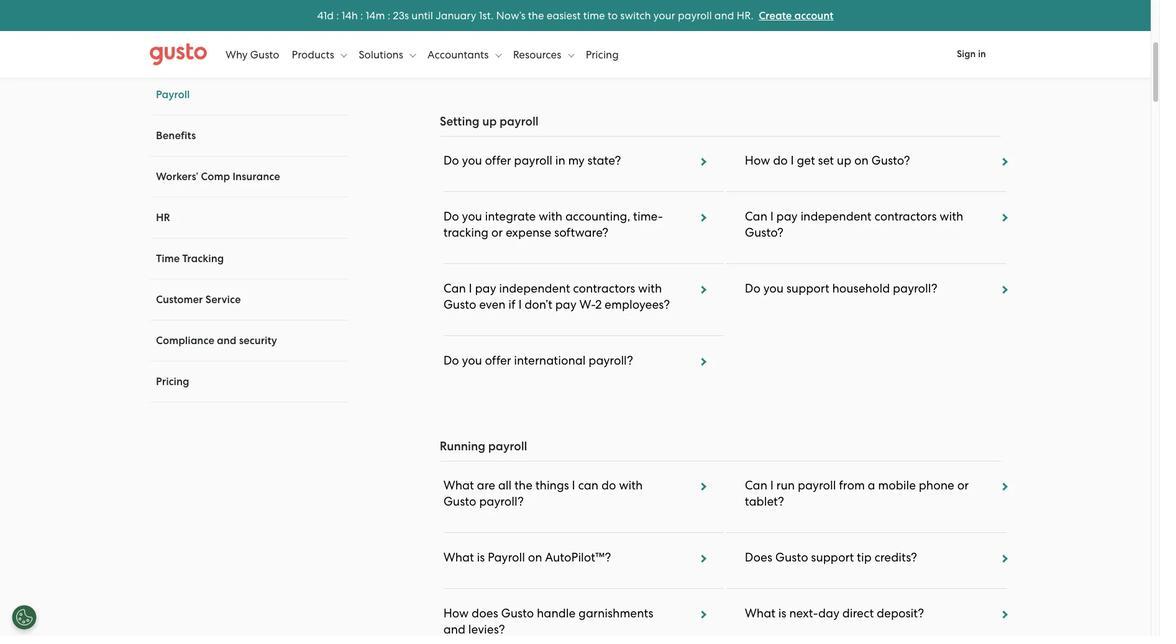 Task type: locate. For each thing, give the bounding box(es) containing it.
don't
[[525, 298, 552, 312]]

2 vertical spatial payroll
[[488, 551, 525, 565]]

0 horizontal spatial contractors
[[573, 281, 635, 296]]

account
[[794, 9, 834, 22]]

0 horizontal spatial 2
[[393, 9, 399, 21]]

0 vertical spatial support
[[787, 281, 829, 296]]

0 vertical spatial payroll
[[440, 40, 528, 71]]

2 vertical spatial payroll?
[[479, 495, 524, 509]]

1 vertical spatial and
[[217, 334, 236, 347]]

can inside can i run payroll from a mobile phone or tablet?
[[745, 478, 767, 493]]

offer left international
[[485, 354, 511, 368]]

do for do you offer international payroll?
[[443, 354, 459, 368]]

what are all the things i can do with gusto payroll?
[[443, 478, 643, 509]]

switch
[[620, 9, 651, 21]]

1 horizontal spatial payroll?
[[589, 354, 633, 368]]

0 horizontal spatial is
[[477, 551, 485, 565]]

1 vertical spatial what
[[443, 551, 474, 565]]

1 vertical spatial gusto?
[[745, 226, 783, 240]]

what
[[443, 478, 474, 493], [443, 551, 474, 565], [745, 606, 776, 621]]

is
[[477, 551, 485, 565], [778, 606, 786, 621]]

day
[[818, 606, 840, 621]]

1 horizontal spatial and
[[443, 623, 466, 636]]

contractors inside the can i pay independent contractors with gusto?
[[875, 209, 937, 224]]

gusto right why
[[250, 48, 279, 61]]

payroll? right "household"
[[893, 281, 937, 296]]

in
[[978, 48, 986, 60], [555, 153, 565, 168]]

1 right d :
[[342, 9, 345, 21]]

1 vertical spatial 2
[[595, 298, 602, 312]]

pay for gusto?
[[776, 209, 798, 224]]

4
[[317, 9, 323, 21], [345, 9, 352, 21], [369, 9, 376, 21]]

2
[[393, 9, 399, 21], [595, 298, 602, 312]]

payroll?
[[893, 281, 937, 296], [589, 354, 633, 368], [479, 495, 524, 509]]

1 vertical spatial is
[[778, 606, 786, 621]]

contractors for can i pay independent contractors with gusto?
[[875, 209, 937, 224]]

is inside what is payroll on autopilot™? dropdown button
[[477, 551, 485, 565]]

1 horizontal spatial 2
[[595, 298, 602, 312]]

in left my
[[555, 153, 565, 168]]

0 horizontal spatial do
[[601, 478, 616, 493]]

0 vertical spatial is
[[477, 551, 485, 565]]

1 vertical spatial do
[[601, 478, 616, 493]]

1 vertical spatial up
[[837, 153, 851, 168]]

gusto down running
[[443, 495, 476, 509]]

workers' comp insurance link
[[156, 170, 280, 183]]

software?
[[554, 226, 608, 240]]

1 vertical spatial or
[[957, 478, 969, 493]]

credits?
[[875, 551, 917, 565]]

payroll up does
[[488, 551, 525, 565]]

0 vertical spatial can
[[745, 209, 767, 224]]

payroll right your
[[678, 9, 712, 21]]

1 vertical spatial in
[[555, 153, 565, 168]]

security
[[239, 334, 277, 347]]

pricing link down compliance
[[156, 375, 189, 388]]

in right sign
[[978, 48, 986, 60]]

0 vertical spatial in
[[978, 48, 986, 60]]

1 vertical spatial pay
[[475, 281, 496, 296]]

pay up even
[[475, 281, 496, 296]]

why gusto
[[226, 48, 279, 61]]

payroll right run
[[798, 478, 836, 493]]

do
[[443, 153, 459, 168], [443, 209, 459, 224], [745, 281, 761, 296], [443, 354, 459, 368]]

do you offer payroll in my state?
[[443, 153, 621, 168]]

1 horizontal spatial is
[[778, 606, 786, 621]]

you inside 'do you integrate with accounting, time- tracking or expense software?'
[[462, 209, 482, 224]]

can inside can i pay independent contractors with gusto even if i don't pay w-2 employees?
[[443, 281, 466, 296]]

pricing link down time
[[586, 36, 619, 73]]

gusto left even
[[443, 298, 476, 312]]

0 vertical spatial pricing link
[[586, 36, 619, 73]]

0 vertical spatial how
[[745, 153, 770, 168]]

offer down setting up payroll
[[485, 153, 511, 168]]

2 left s at the left of page
[[393, 9, 399, 21]]

on left autopilot™?
[[528, 551, 542, 565]]

0 vertical spatial what
[[443, 478, 474, 493]]

payroll inside can i run payroll from a mobile phone or tablet?
[[798, 478, 836, 493]]

or inside 'do you integrate with accounting, time- tracking or expense software?'
[[491, 226, 503, 240]]

phone
[[919, 478, 954, 493]]

0 horizontal spatial independent
[[499, 281, 570, 296]]

you for do you offer payroll in my state?
[[462, 153, 482, 168]]

contractors down how do i get set up on gusto? dropdown button
[[875, 209, 937, 224]]

0 vertical spatial 2
[[393, 9, 399, 21]]

2 vertical spatial pay
[[555, 298, 577, 312]]

do inside 'do you integrate with accounting, time- tracking or expense software?'
[[443, 209, 459, 224]]

3 4 from the left
[[369, 9, 376, 21]]

payroll left my
[[514, 153, 552, 168]]

you inside "dropdown button"
[[764, 281, 784, 296]]

what inside what are all the things i can do with gusto payroll?
[[443, 478, 474, 493]]

do inside "dropdown button"
[[745, 281, 761, 296]]

independent inside can i pay independent contractors with gusto even if i don't pay w-2 employees?
[[499, 281, 570, 296]]

does
[[745, 551, 772, 565]]

can i run payroll from a mobile phone or tablet? button
[[723, 477, 1010, 549]]

0 horizontal spatial in
[[555, 153, 565, 168]]

2 vertical spatial what
[[745, 606, 776, 621]]

in inside sign in link
[[978, 48, 986, 60]]

with inside 'do you integrate with accounting, time- tracking or expense software?'
[[539, 209, 563, 224]]

1 horizontal spatial pricing
[[586, 48, 619, 61]]

how left the "get"
[[745, 153, 770, 168]]

1 vertical spatial payroll?
[[589, 354, 633, 368]]

what left are at the bottom
[[443, 478, 474, 493]]

with inside can i pay independent contractors with gusto even if i don't pay w-2 employees?
[[638, 281, 662, 296]]

until
[[412, 9, 433, 21]]

1 horizontal spatial 4
[[345, 9, 352, 21]]

workers' comp insurance
[[156, 170, 280, 183]]

independent inside the can i pay independent contractors with gusto?
[[801, 209, 872, 224]]

up right 'set'
[[837, 153, 851, 168]]

1 horizontal spatial in
[[978, 48, 986, 60]]

and inside how does gusto handle garnishments and levies?
[[443, 623, 466, 636]]

the
[[528, 9, 544, 21], [514, 478, 533, 493]]

1 horizontal spatial 1
[[342, 9, 345, 21]]

setting up payroll
[[440, 114, 539, 129]]

can inside the can i pay independent contractors with gusto?
[[745, 209, 767, 224]]

0 vertical spatial contractors
[[875, 209, 937, 224]]

gusto right does on the bottom right of the page
[[775, 551, 808, 565]]

gusto?
[[871, 153, 910, 168], [745, 226, 783, 240]]

sign in link
[[942, 40, 1001, 68]]

and left hr.
[[715, 9, 734, 21]]

m :
[[376, 9, 390, 21]]

0 vertical spatial pricing
[[586, 48, 619, 61]]

levies?
[[468, 623, 505, 636]]

accounting,
[[565, 209, 630, 224]]

payroll
[[678, 9, 712, 21], [500, 114, 539, 129], [514, 153, 552, 168], [488, 439, 527, 454], [798, 478, 836, 493]]

customer service link
[[156, 293, 241, 306]]

pay down the "get"
[[776, 209, 798, 224]]

2 4 from the left
[[345, 9, 352, 21]]

how inside how does gusto handle garnishments and levies?
[[443, 606, 469, 621]]

do for do you support household payroll?
[[745, 281, 761, 296]]

pay left the w- on the top of the page
[[555, 298, 577, 312]]

up
[[482, 114, 497, 129], [837, 153, 851, 168]]

0 horizontal spatial how
[[443, 606, 469, 621]]

independent down how do i get set up on gusto? dropdown button
[[801, 209, 872, 224]]

1 horizontal spatial contractors
[[875, 209, 937, 224]]

do left the "get"
[[773, 153, 788, 168]]

2 vertical spatial can
[[745, 478, 767, 493]]

resources button
[[513, 36, 574, 73]]

with
[[539, 209, 563, 224], [940, 209, 963, 224], [638, 281, 662, 296], [619, 478, 643, 493]]

support left tip
[[811, 551, 854, 565]]

can
[[578, 478, 599, 493]]

the inside what are all the things i can do with gusto payroll?
[[514, 478, 533, 493]]

payroll? down can i pay independent contractors with gusto even if i don't pay w-2 employees? dropdown button
[[589, 354, 633, 368]]

is inside what is next-day direct deposit? 'dropdown button'
[[778, 606, 786, 621]]

insurance
[[233, 170, 280, 183]]

the inside 4 1 d : 1 4 h : 1 4 m : 2 3 s until january 1st. now's the easiest time to switch your payroll and hr. create account
[[528, 9, 544, 21]]

you for do you support household payroll?
[[764, 281, 784, 296]]

2 inside 4 1 d : 1 4 h : 1 4 m : 2 3 s until january 1st. now's the easiest time to switch your payroll and hr. create account
[[393, 9, 399, 21]]

now's
[[496, 9, 525, 21]]

payroll down 1st.
[[440, 40, 528, 71]]

1 vertical spatial independent
[[499, 281, 570, 296]]

tracking
[[182, 252, 224, 265]]

1 horizontal spatial gusto?
[[871, 153, 910, 168]]

time tracking
[[156, 252, 224, 265]]

0 horizontal spatial gusto?
[[745, 226, 783, 240]]

2 vertical spatial and
[[443, 623, 466, 636]]

2 horizontal spatial 1
[[366, 9, 369, 21]]

and
[[715, 9, 734, 21], [217, 334, 236, 347], [443, 623, 466, 636]]

1 right h :
[[366, 9, 369, 21]]

tip
[[857, 551, 872, 565]]

payroll up do you offer payroll in my state?
[[500, 114, 539, 129]]

pricing
[[586, 48, 619, 61], [156, 375, 189, 388]]

1 vertical spatial offer
[[485, 354, 511, 368]]

2 horizontal spatial payroll?
[[893, 281, 937, 296]]

2 horizontal spatial and
[[715, 9, 734, 21]]

0 horizontal spatial pay
[[475, 281, 496, 296]]

0 vertical spatial or
[[491, 226, 503, 240]]

contractors up the w- on the top of the page
[[573, 281, 635, 296]]

0 horizontal spatial payroll?
[[479, 495, 524, 509]]

pricing down compliance
[[156, 375, 189, 388]]

0 vertical spatial and
[[715, 9, 734, 21]]

4 right d :
[[345, 9, 352, 21]]

support
[[787, 281, 829, 296], [811, 551, 854, 565]]

4 right h :
[[369, 9, 376, 21]]

0 horizontal spatial pricing link
[[156, 375, 189, 388]]

2 horizontal spatial 4
[[369, 9, 376, 21]]

0 vertical spatial the
[[528, 9, 544, 21]]

pay for gusto
[[475, 281, 496, 296]]

main element
[[150, 36, 1001, 73]]

what is next-day direct deposit? button
[[723, 605, 1010, 636]]

payroll inside 4 1 d : 1 4 h : 1 4 m : 2 3 s until january 1st. now's the easiest time to switch your payroll and hr. create account
[[678, 9, 712, 21]]

0 vertical spatial gusto?
[[871, 153, 910, 168]]

benefits
[[156, 129, 196, 142]]

or down integrate
[[491, 226, 503, 240]]

running payroll
[[440, 439, 527, 454]]

do you offer payroll in my state? button
[[430, 152, 724, 208]]

payroll down online payroll services, hr, and benefits | gusto image
[[156, 88, 190, 101]]

pricing link
[[586, 36, 619, 73], [156, 375, 189, 388]]

contractors inside can i pay independent contractors with gusto even if i don't pay w-2 employees?
[[573, 281, 635, 296]]

2 left employees?
[[595, 298, 602, 312]]

gusto? inside the can i pay independent contractors with gusto?
[[745, 226, 783, 240]]

0 horizontal spatial 1
[[323, 9, 327, 21]]

solutions button
[[359, 36, 416, 73]]

1 offer from the top
[[485, 153, 511, 168]]

is up does
[[477, 551, 485, 565]]

time-
[[633, 209, 663, 224]]

4 left d :
[[317, 9, 323, 21]]

the right all
[[514, 478, 533, 493]]

the right now's
[[528, 9, 544, 21]]

tracking
[[443, 226, 488, 240]]

deposit?
[[877, 606, 924, 621]]

0 vertical spatial offer
[[485, 153, 511, 168]]

or
[[491, 226, 503, 240], [957, 478, 969, 493]]

support inside "dropdown button"
[[787, 281, 829, 296]]

can i pay independent contractors with gusto even if i don't pay w-2 employees?
[[443, 281, 670, 312]]

1 horizontal spatial or
[[957, 478, 969, 493]]

pay inside the can i pay independent contractors with gusto?
[[776, 209, 798, 224]]

i
[[791, 153, 794, 168], [770, 209, 774, 224], [469, 281, 472, 296], [519, 298, 522, 312], [572, 478, 575, 493], [770, 478, 774, 493]]

workers'
[[156, 170, 198, 183]]

can i pay independent contractors with gusto? button
[[723, 208, 1010, 280]]

0 vertical spatial pay
[[776, 209, 798, 224]]

1 horizontal spatial up
[[837, 153, 851, 168]]

does gusto support tip credits?
[[745, 551, 917, 565]]

what left next-
[[745, 606, 776, 621]]

or right phone
[[957, 478, 969, 493]]

what for what are all the things i can do with gusto payroll?
[[443, 478, 474, 493]]

compliance and security link
[[156, 334, 277, 347]]

1 left h :
[[323, 9, 327, 21]]

0 horizontal spatial pricing
[[156, 375, 189, 388]]

pricing down time
[[586, 48, 619, 61]]

1 vertical spatial on
[[528, 551, 542, 565]]

create account link
[[759, 9, 834, 22]]

1 vertical spatial contractors
[[573, 281, 635, 296]]

1 vertical spatial pricing
[[156, 375, 189, 388]]

h :
[[352, 9, 363, 21]]

what inside 'dropdown button'
[[745, 606, 776, 621]]

payroll link
[[156, 88, 190, 101]]

on right 'set'
[[854, 153, 869, 168]]

i inside what are all the things i can do with gusto payroll?
[[572, 478, 575, 493]]

accountants
[[428, 48, 491, 61]]

1 vertical spatial pricing link
[[156, 375, 189, 388]]

customer service
[[156, 293, 241, 306]]

what up does
[[443, 551, 474, 565]]

and left security
[[217, 334, 236, 347]]

0 horizontal spatial 4
[[317, 9, 323, 21]]

1 vertical spatial support
[[811, 551, 854, 565]]

0 horizontal spatial or
[[491, 226, 503, 240]]

is left next-
[[778, 606, 786, 621]]

do right can in the bottom of the page
[[601, 478, 616, 493]]

0 horizontal spatial up
[[482, 114, 497, 129]]

is for payroll
[[477, 551, 485, 565]]

offer for international
[[485, 354, 511, 368]]

2 horizontal spatial pay
[[776, 209, 798, 224]]

payroll? down all
[[479, 495, 524, 509]]

comp
[[201, 170, 230, 183]]

independent up the don't
[[499, 281, 570, 296]]

how left does
[[443, 606, 469, 621]]

gusto? inside dropdown button
[[871, 153, 910, 168]]

how do i get set up on gusto?
[[745, 153, 910, 168]]

easiest
[[547, 9, 581, 21]]

autopilot™?
[[545, 551, 611, 565]]

1 vertical spatial how
[[443, 606, 469, 621]]

contractors
[[875, 209, 937, 224], [573, 281, 635, 296]]

0 vertical spatial payroll?
[[893, 281, 937, 296]]

do inside what are all the things i can do with gusto payroll?
[[601, 478, 616, 493]]

2 offer from the top
[[485, 354, 511, 368]]

can i pay independent contractors with gusto even if i don't pay w-2 employees? button
[[430, 280, 724, 352]]

what is payroll on autopilot™?
[[443, 551, 611, 565]]

gusto inside main element
[[250, 48, 279, 61]]

support left "household"
[[787, 281, 829, 296]]

and left levies?
[[443, 623, 466, 636]]

1 horizontal spatial independent
[[801, 209, 872, 224]]

0 vertical spatial up
[[482, 114, 497, 129]]

1 vertical spatial the
[[514, 478, 533, 493]]

mobile
[[878, 478, 916, 493]]

can for can i pay independent contractors with gusto even if i don't pay w-2 employees?
[[443, 281, 466, 296]]

1 horizontal spatial on
[[854, 153, 869, 168]]

up right setting at the left of page
[[482, 114, 497, 129]]

i inside the can i pay independent contractors with gusto?
[[770, 209, 774, 224]]

payroll? inside "dropdown button"
[[893, 281, 937, 296]]

0 vertical spatial independent
[[801, 209, 872, 224]]

0 vertical spatial do
[[773, 153, 788, 168]]

gusto right does
[[501, 606, 534, 621]]

1 vertical spatial can
[[443, 281, 466, 296]]

1 horizontal spatial how
[[745, 153, 770, 168]]

independent
[[801, 209, 872, 224], [499, 281, 570, 296]]

i inside can i run payroll from a mobile phone or tablet?
[[770, 478, 774, 493]]

support inside 'dropdown button'
[[811, 551, 854, 565]]



Task type: describe. For each thing, give the bounding box(es) containing it.
resources
[[513, 48, 564, 61]]

payroll? for do you offer international payroll?
[[589, 354, 633, 368]]

do you offer international payroll?
[[443, 354, 633, 368]]

do for do you offer payroll in my state?
[[443, 153, 459, 168]]

time
[[156, 252, 180, 265]]

with inside the can i pay independent contractors with gusto?
[[940, 209, 963, 224]]

how do i get set up on gusto? button
[[723, 152, 1010, 208]]

1 1 from the left
[[323, 9, 327, 21]]

online payroll services, hr, and benefits | gusto image
[[150, 43, 207, 66]]

independent for gusto
[[499, 281, 570, 296]]

international
[[514, 354, 586, 368]]

what is payroll on autopilot™? button
[[430, 549, 724, 605]]

why
[[226, 48, 248, 61]]

gusto inside how does gusto handle garnishments and levies?
[[501, 606, 534, 621]]

0 vertical spatial on
[[854, 153, 869, 168]]

sign
[[957, 48, 976, 60]]

garnishments
[[579, 606, 654, 621]]

2 inside can i pay independent contractors with gusto even if i don't pay w-2 employees?
[[595, 298, 602, 312]]

employees?
[[605, 298, 670, 312]]

to
[[608, 9, 618, 21]]

with inside what are all the things i can do with gusto payroll?
[[619, 478, 643, 493]]

up inside dropdown button
[[837, 153, 851, 168]]

what for what is next-day direct deposit?
[[745, 606, 776, 621]]

what is next-day direct deposit?
[[745, 606, 924, 621]]

january
[[436, 9, 476, 21]]

1 horizontal spatial do
[[773, 153, 788, 168]]

customer
[[156, 293, 203, 306]]

can i run payroll from a mobile phone or tablet?
[[745, 478, 969, 509]]

things
[[535, 478, 569, 493]]

how for how does gusto handle garnishments and levies?
[[443, 606, 469, 621]]

2 1 from the left
[[342, 9, 345, 21]]

state?
[[588, 153, 621, 168]]

can for can i pay independent contractors with gusto?
[[745, 209, 767, 224]]

in inside do you offer payroll in my state? dropdown button
[[555, 153, 565, 168]]

your
[[654, 9, 675, 21]]

is for next-
[[778, 606, 786, 621]]

offer for payroll
[[485, 153, 511, 168]]

sign in
[[957, 48, 986, 60]]

4 1 d : 1 4 h : 1 4 m : 2 3 s until january 1st. now's the easiest time to switch your payroll and hr. create account
[[317, 9, 834, 22]]

1 horizontal spatial pricing link
[[586, 36, 619, 73]]

products
[[292, 48, 337, 61]]

gusto inside can i pay independent contractors with gusto even if i don't pay w-2 employees?
[[443, 298, 476, 312]]

solutions
[[359, 48, 406, 61]]

contractors for can i pay independent contractors with gusto even if i don't pay w-2 employees?
[[573, 281, 635, 296]]

and inside 4 1 d : 1 4 h : 1 4 m : 2 3 s until january 1st. now's the easiest time to switch your payroll and hr. create account
[[715, 9, 734, 21]]

get
[[797, 153, 815, 168]]

gusto inside what are all the things i can do with gusto payroll?
[[443, 495, 476, 509]]

time
[[583, 9, 605, 21]]

tablet?
[[745, 495, 784, 509]]

can i pay independent contractors with gusto?
[[745, 209, 963, 240]]

do for do you integrate with accounting, time- tracking or expense software?
[[443, 209, 459, 224]]

even
[[479, 298, 506, 312]]

next-
[[789, 606, 818, 621]]

1 4 from the left
[[317, 9, 323, 21]]

pricing inside main element
[[586, 48, 619, 61]]

why gusto link
[[226, 36, 279, 73]]

payroll up all
[[488, 439, 527, 454]]

household
[[832, 281, 890, 296]]

setting
[[440, 114, 479, 129]]

can for can i run payroll from a mobile phone or tablet?
[[745, 478, 767, 493]]

payroll inside dropdown button
[[488, 551, 525, 565]]

all
[[498, 478, 512, 493]]

s
[[405, 9, 409, 21]]

does
[[472, 606, 498, 621]]

support for gusto
[[811, 551, 854, 565]]

support for you
[[787, 281, 829, 296]]

integrate
[[485, 209, 536, 224]]

does gusto support tip credits? button
[[723, 549, 1010, 605]]

do you integrate with accounting, time- tracking or expense software?
[[443, 209, 663, 240]]

set
[[818, 153, 834, 168]]

how does gusto handle garnishments and levies?
[[443, 606, 654, 636]]

running
[[440, 439, 485, 454]]

from
[[839, 478, 865, 493]]

gusto inside 'dropdown button'
[[775, 551, 808, 565]]

or inside can i run payroll from a mobile phone or tablet?
[[957, 478, 969, 493]]

w-
[[579, 298, 595, 312]]

what are all the things i can do with gusto payroll? button
[[430, 477, 724, 549]]

independent for gusto?
[[801, 209, 872, 224]]

do you support household payroll? button
[[723, 280, 1010, 352]]

1 vertical spatial payroll
[[156, 88, 190, 101]]

payroll? inside what are all the things i can do with gusto payroll?
[[479, 495, 524, 509]]

compliance and security
[[156, 334, 277, 347]]

if
[[509, 298, 516, 312]]

hr link
[[156, 211, 170, 224]]

0 horizontal spatial and
[[217, 334, 236, 347]]

payroll? for do you support household payroll?
[[893, 281, 937, 296]]

time tracking link
[[156, 252, 224, 265]]

you for do you offer international payroll?
[[462, 354, 482, 368]]

what for what is payroll on autopilot™?
[[443, 551, 474, 565]]

0 horizontal spatial on
[[528, 551, 542, 565]]

service
[[205, 293, 241, 306]]

you for do you integrate with accounting, time- tracking or expense software?
[[462, 209, 482, 224]]

3 1 from the left
[[366, 9, 369, 21]]

direct
[[842, 606, 874, 621]]

products button
[[292, 36, 347, 73]]

1st.
[[479, 9, 494, 21]]

do you support household payroll?
[[745, 281, 937, 296]]

d :
[[327, 9, 339, 21]]

do you offer international payroll? button
[[430, 352, 724, 408]]

are
[[477, 478, 495, 493]]

hr.
[[737, 9, 754, 21]]

run
[[776, 478, 795, 493]]

accountants button
[[428, 36, 502, 73]]

3
[[399, 9, 405, 21]]

a
[[868, 478, 875, 493]]

my
[[568, 153, 585, 168]]

compliance
[[156, 334, 214, 347]]

1 horizontal spatial pay
[[555, 298, 577, 312]]

how for how do i get set up on gusto?
[[745, 153, 770, 168]]



Task type: vqa. For each thing, say whether or not it's contained in the screenshot.


